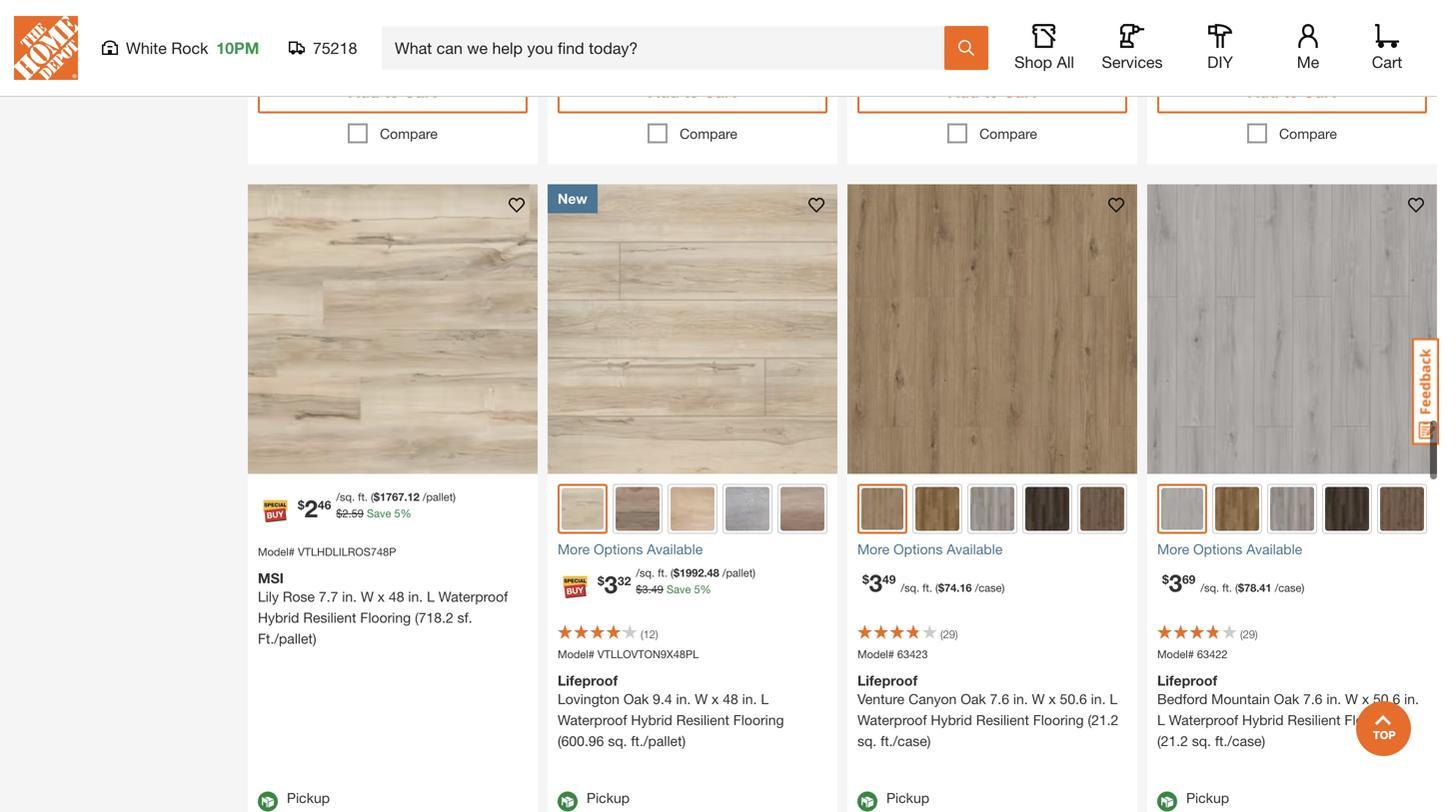 Task type: describe. For each thing, give the bounding box(es) containing it.
x inside lifeproof venture canyon oak 7.6 in. w x 50.6 in. l waterproof hybrid resilient flooring (21.2 sq. ft./case)
[[1049, 691, 1057, 708]]

msi lily rose 7.7 in. w x 48 in. l waterproof hybrid resilient flooring (718.2 sf. ft./pallet)
[[258, 570, 508, 647]]

bedford mountain oak 7.6 in. w x 50.6 in. l waterproof hybrid resilient flooring (21.2 sq. ft./case) image
[[1148, 184, 1438, 474]]

63423
[[898, 648, 928, 661]]

mountain
[[1212, 691, 1271, 708]]

ft. inside $ 3 69 /sq. ft. ( $ 78 . 41 /case )
[[1223, 582, 1233, 595]]

) down 74
[[956, 628, 959, 641]]

1 compare from the left
[[380, 125, 438, 142]]

9.4
[[653, 691, 673, 708]]

4 to from the left
[[1284, 82, 1299, 101]]

48 inside /sq. ft. ( $ 1992 . 48 /pallet ) $ 3 . 49 save 5 %
[[708, 567, 720, 580]]

5 for 2
[[394, 507, 401, 520]]

(718.2
[[415, 610, 454, 626]]

/sq. inside /sq. ft. ( $ 1992 . 48 /pallet ) $ 3 . 49 save 5 %
[[636, 567, 655, 580]]

l inside lifeproof venture canyon oak 7.6 in. w x 50.6 in. l waterproof hybrid resilient flooring (21.2 sq. ft./case)
[[1110, 691, 1118, 708]]

bedford mountain image
[[1162, 488, 1204, 530]]

sf.
[[458, 610, 473, 626]]

waterproof inside msi lily rose 7.7 in. w x 48 in. l waterproof hybrid resilient flooring (718.2 sf. ft./pallet)
[[439, 589, 508, 605]]

( inside $ 3 49 /sq. ft. ( $ 74 . 16 /case )
[[936, 582, 939, 595]]

shop all
[[1015, 52, 1075, 71]]

coventry lane image
[[1216, 487, 1260, 531]]

add to cart for first add to cart "button" from left
[[349, 82, 437, 101]]

more for lifeproof venture canyon oak 7.6 in. w x 50.6 in. l waterproof hybrid resilient flooring (21.2 sq. ft./case)
[[858, 541, 890, 558]]

lifeproof venture canyon oak 7.6 in. w x 50.6 in. l waterproof hybrid resilient flooring (21.2 sq. ft./case)
[[858, 673, 1119, 750]]

me
[[1298, 52, 1320, 71]]

lily rose 7.7 in. w x 48 in. l waterproof hybrid resilient flooring (718.2 sf. ft./pallet) image
[[248, 184, 538, 474]]

order for order sample for
[[629, 31, 670, 50]]

cart inside cart link
[[1373, 52, 1403, 71]]

white rock 10pm
[[126, 38, 259, 57]]

me button
[[1277, 24, 1341, 72]]

more options available link for oak
[[558, 539, 828, 560]]

lifeproof for lovington
[[558, 673, 618, 689]]

bedford
[[1158, 691, 1208, 708]]

29 for mountain
[[1244, 628, 1256, 641]]

shop
[[1015, 52, 1053, 71]]

( 12 )
[[641, 628, 659, 641]]

white
[[126, 38, 167, 57]]

model# for lifeproof venture canyon oak 7.6 in. w x 50.6 in. l waterproof hybrid resilient flooring (21.2 sq. ft./case)
[[858, 648, 895, 661]]

options for lifeproof bedford mountain oak 7.6 in. w x 50.6 in. l waterproof hybrid resilient flooring (21.2 sq. ft./case)
[[1194, 541, 1243, 558]]

model# 63422
[[1158, 648, 1228, 661]]

3 for $ 3 49 /sq. ft. ( $ 74 . 16 /case )
[[870, 569, 883, 597]]

oak inside lifeproof lovington oak 9.4 in. w x 48 in. l waterproof hybrid resilient flooring (600.96 sq. ft./pallet)
[[624, 691, 649, 708]]

venture canyon oak 7.6 in. w x 50.6 in. l waterproof hybrid resilient flooring (21.2 sq. ft./case) image
[[848, 184, 1138, 474]]

$ 3 32
[[598, 570, 631, 599]]

hampden cove oak image
[[1026, 487, 1070, 531]]

( down $ 3 69 /sq. ft. ( $ 78 . 41 /case )
[[1241, 628, 1244, 641]]

( 29 ) for canyon
[[941, 628, 959, 641]]

add for 2nd add to cart "button" from right
[[949, 82, 980, 101]]

flooring inside lifeproof lovington oak 9.4 in. w x 48 in. l waterproof hybrid resilient flooring (600.96 sq. ft./pallet)
[[734, 712, 785, 729]]

order sample for
[[629, 31, 757, 50]]

more options available for mountain
[[1158, 541, 1303, 558]]

41
[[1260, 582, 1272, 595]]

save for 2
[[367, 507, 391, 520]]

/case for canyon
[[976, 582, 1002, 595]]

74
[[945, 582, 957, 595]]

49 inside /sq. ft. ( $ 1992 . 48 /pallet ) $ 3 . 49 save 5 %
[[652, 583, 664, 596]]

/sq. inside $ 3 69 /sq. ft. ( $ 78 . 41 /case )
[[1201, 582, 1220, 595]]

(21.2 for venture canyon oak 7.6 in. w x 50.6 in. l waterproof hybrid resilient flooring (21.2 sq. ft./case)
[[1088, 712, 1119, 729]]

rose
[[283, 589, 315, 605]]

lovington
[[558, 691, 620, 708]]

flooring inside lifeproof venture canyon oak 7.6 in. w x 50.6 in. l waterproof hybrid resilient flooring (21.2 sq. ft./case)
[[1034, 712, 1085, 729]]

7.6 for mountain
[[1304, 691, 1323, 708]]

resilient inside lifeproof venture canyon oak 7.6 in. w x 50.6 in. l waterproof hybrid resilient flooring (21.2 sq. ft./case)
[[977, 712, 1030, 729]]

46
[[318, 498, 331, 512]]

rock
[[171, 38, 208, 57]]

3 add to cart button from the left
[[858, 69, 1128, 113]]

1 available for pickup image from the left
[[558, 792, 578, 812]]

ft./case) for canyon
[[881, 733, 931, 750]]

more options available link for canyon
[[858, 539, 1128, 560]]

75218
[[313, 38, 357, 57]]

3 to from the left
[[984, 82, 999, 101]]

oak for venture
[[961, 691, 987, 708]]

boone lane oak image
[[726, 487, 770, 531]]

lovington image
[[562, 488, 604, 530]]

59
[[352, 507, 364, 520]]

78
[[1245, 582, 1257, 595]]

venture
[[858, 691, 905, 708]]

x inside msi lily rose 7.7 in. w x 48 in. l waterproof hybrid resilient flooring (718.2 sf. ft./pallet)
[[378, 589, 385, 605]]

ft. inside $ 3 49 /sq. ft. ( $ 74 . 16 /case )
[[923, 582, 933, 595]]

waterproof inside 'lifeproof bedford mountain oak 7.6 in. w x 50.6 in. l waterproof hybrid resilient flooring (21.2 sq. ft./case)'
[[1170, 712, 1239, 729]]

add for 2nd add to cart "button" from the left
[[649, 82, 680, 101]]

diy
[[1208, 52, 1234, 71]]

for for order sample for
[[733, 31, 752, 50]]

more options available for canyon
[[858, 541, 1003, 558]]

/pallet for 3
[[723, 567, 753, 580]]

( inside $ 3 69 /sq. ft. ( $ 78 . 41 /case )
[[1236, 582, 1239, 595]]

ft./case) for mountain
[[1216, 733, 1266, 750]]

fox run oak image
[[781, 487, 825, 531]]

ft./pallet)
[[258, 631, 317, 647]]

available for pickup image for lily rose 7.7 in. w x 48 in. l waterproof hybrid resilient flooring (718.2 sf. ft./pallet)
[[258, 792, 278, 812]]

$ 3 49 /sq. ft. ( $ 74 . 16 /case )
[[863, 569, 1005, 597]]

( down $ 3 49 /sq. ft. ( $ 74 . 16 /case )
[[941, 628, 944, 641]]

flooring inside msi lily rose 7.7 in. w x 48 in. l waterproof hybrid resilient flooring (718.2 sf. ft./pallet)
[[360, 610, 411, 626]]

48 for lifeproof lovington oak 9.4 in. w x 48 in. l waterproof hybrid resilient flooring (600.96 sq. ft./pallet)
[[723, 691, 739, 708]]

cart for 2nd add to cart "button" from right
[[1004, 82, 1037, 101]]

waterproof inside lifeproof lovington oak 9.4 in. w x 48 in. l waterproof hybrid resilient flooring (600.96 sq. ft./pallet)
[[558, 712, 627, 729]]

shop all button
[[1013, 24, 1077, 72]]

) inside $ 3 49 /sq. ft. ( $ 74 . 16 /case )
[[1002, 582, 1005, 595]]

3 inside /sq. ft. ( $ 1992 . 48 /pallet ) $ 3 . 49 save 5 %
[[642, 583, 649, 596]]

ft./pallet)
[[631, 733, 686, 750]]

vtllovton9x48pl
[[598, 648, 699, 661]]

more for lifeproof lovington oak 9.4 in. w x 48 in. l waterproof hybrid resilient flooring (600.96 sq. ft./pallet)
[[558, 541, 590, 558]]

lifeproof for venture
[[858, 673, 918, 689]]

( up vtllovton9x48pl
[[641, 628, 644, 641]]

sq. inside lifeproof lovington oak 9.4 in. w x 48 in. l waterproof hybrid resilient flooring (600.96 sq. ft./pallet)
[[608, 733, 628, 750]]

garrett oak image
[[971, 487, 1015, 531]]

order sample for $
[[929, 31, 1066, 50]]

resilient inside lifeproof lovington oak 9.4 in. w x 48 in. l waterproof hybrid resilient flooring (600.96 sq. ft./pallet)
[[677, 712, 730, 729]]

msi
[[258, 570, 284, 587]]

add to cart for 2nd add to cart "button" from right
[[949, 82, 1037, 101]]

1992
[[680, 567, 704, 580]]

50.6 for venture canyon oak 7.6 in. w x 50.6 in. l waterproof hybrid resilient flooring (21.2 sq. ft./case)
[[1061, 691, 1088, 708]]

% for 3
[[701, 583, 712, 596]]

4 add to cart button from the left
[[1158, 69, 1428, 113]]

hybrid inside 'lifeproof bedford mountain oak 7.6 in. w x 50.6 in. l waterproof hybrid resilient flooring (21.2 sq. ft./case)'
[[1243, 712, 1284, 729]]

pickup for 2nd available for pickup icon from the left
[[1187, 790, 1230, 807]]

sample for order sample for 2.99
[[1274, 31, 1328, 50]]

0 horizontal spatial 2
[[305, 494, 318, 523]]

for for order sample for $
[[1033, 31, 1052, 50]]

sample for order sample for
[[674, 31, 729, 50]]

coventry lane image
[[916, 487, 960, 531]]

32
[[618, 574, 631, 588]]

oak for bedford
[[1275, 691, 1300, 708]]

cart link
[[1366, 24, 1410, 72]]

cart for 2nd add to cart "button" from the left
[[704, 82, 737, 101]]

lifeproof for bedford
[[1158, 673, 1218, 689]]

waterproof inside lifeproof venture canyon oak 7.6 in. w x 50.6 in. l waterproof hybrid resilient flooring (21.2 sq. ft./case)
[[858, 712, 927, 729]]

hyde creek oak image
[[616, 487, 660, 531]]

order for order sample for 2.99
[[1229, 31, 1270, 50]]

available for canyon
[[947, 541, 1003, 558]]

7.7
[[319, 589, 338, 605]]

) inside $ 3 69 /sq. ft. ( $ 78 . 41 /case )
[[1302, 582, 1305, 595]]

folkston hill image for lifeproof bedford mountain oak 7.6 in. w x 50.6 in. l waterproof hybrid resilient flooring (21.2 sq. ft./case)
[[1381, 487, 1425, 531]]

w inside 'lifeproof bedford mountain oak 7.6 in. w x 50.6 in. l waterproof hybrid resilient flooring (21.2 sq. ft./case)'
[[1346, 691, 1359, 708]]

x inside lifeproof lovington oak 9.4 in. w x 48 in. l waterproof hybrid resilient flooring (600.96 sq. ft./pallet)
[[712, 691, 719, 708]]

lovington oak 9.4 in. w x 48 in. l waterproof hybrid resilient flooring (600.96 sq. ft./pallet) image
[[548, 184, 838, 474]]

/sq. ft. ( $ 1992 . 48 /pallet ) $ 3 . 49 save 5 %
[[636, 567, 756, 596]]

order sample for 2.99
[[1229, 31, 1397, 50]]

2 to from the left
[[684, 82, 699, 101]]

1767
[[380, 491, 404, 504]]



Task type: vqa. For each thing, say whether or not it's contained in the screenshot.
2nd 'Sample' from left
yes



Task type: locate. For each thing, give the bounding box(es) containing it.
1 horizontal spatial available for pickup image
[[1158, 792, 1178, 812]]

5
[[394, 507, 401, 520], [694, 583, 701, 596]]

/sq. up 59
[[336, 491, 355, 504]]

more up 69
[[1158, 541, 1190, 558]]

( inside /sq. ft. ( $ 1992 . 48 /pallet ) $ 3 . 49 save 5 %
[[671, 567, 674, 580]]

3 available from the left
[[1247, 541, 1303, 558]]

1 add to cart from the left
[[349, 82, 437, 101]]

/pallet for 2
[[423, 491, 453, 504]]

1 vertical spatial %
[[701, 583, 712, 596]]

12 right 1767
[[408, 491, 420, 504]]

$ 2 46
[[298, 494, 331, 523]]

2 horizontal spatial more options available link
[[1158, 539, 1428, 560]]

7.6 for canyon
[[990, 691, 1010, 708]]

% down 1767
[[401, 507, 412, 520]]

0 horizontal spatial available for pickup image
[[558, 792, 578, 812]]

more options available link down garrett oak icon
[[1158, 539, 1428, 560]]

sq. down venture
[[858, 733, 877, 750]]

0 horizontal spatial 50.6
[[1061, 691, 1088, 708]]

resilient inside msi lily rose 7.7 in. w x 48 in. l waterproof hybrid resilient flooring (718.2 sf. ft./pallet)
[[303, 610, 357, 626]]

add down 75218
[[349, 82, 380, 101]]

1 horizontal spatial (21.2
[[1158, 733, 1189, 750]]

7.6 inside lifeproof venture canyon oak 7.6 in. w x 50.6 in. l waterproof hybrid resilient flooring (21.2 sq. ft./case)
[[990, 691, 1010, 708]]

sample
[[674, 31, 729, 50], [974, 31, 1029, 50], [1274, 31, 1328, 50]]

5 down 1767
[[394, 507, 401, 520]]

0 horizontal spatial more options available link
[[558, 539, 828, 560]]

2 more from the left
[[858, 541, 890, 558]]

2 vertical spatial 48
[[723, 691, 739, 708]]

1 vertical spatial /pallet
[[723, 567, 753, 580]]

add down what can we help you find today? search box
[[649, 82, 680, 101]]

2 lifeproof from the left
[[858, 673, 918, 689]]

3 options from the left
[[1194, 541, 1243, 558]]

.
[[404, 491, 408, 504], [349, 507, 352, 520], [704, 567, 708, 580], [957, 582, 960, 595], [1257, 582, 1260, 595], [649, 583, 652, 596]]

( inside /sq. ft. ( $ 1767 . 12 /pallet ) $ 2 . 59 save 5 %
[[371, 491, 374, 504]]

7.6
[[990, 691, 1010, 708], [1304, 691, 1323, 708]]

in.
[[342, 589, 357, 605], [408, 589, 423, 605], [677, 691, 691, 708], [743, 691, 757, 708], [1014, 691, 1029, 708], [1092, 691, 1106, 708], [1327, 691, 1342, 708], [1405, 691, 1420, 708]]

add to cart
[[349, 82, 437, 101], [649, 82, 737, 101], [949, 82, 1037, 101], [1249, 82, 1337, 101]]

folkston hill image right hampden cove oak image
[[1381, 487, 1425, 531]]

waterproof down venture
[[858, 712, 927, 729]]

49 right 32
[[652, 583, 664, 596]]

0 horizontal spatial order
[[629, 31, 670, 50]]

save for 3
[[667, 583, 691, 596]]

) down 78 in the bottom right of the page
[[1256, 628, 1258, 641]]

( 29 ) for mountain
[[1241, 628, 1258, 641]]

29 for canyon
[[944, 628, 956, 641]]

waterproof up sf.
[[439, 589, 508, 605]]

cart for fourth add to cart "button" from left
[[1304, 82, 1337, 101]]

sq.
[[608, 733, 628, 750], [858, 733, 877, 750], [1193, 733, 1212, 750]]

2 folkston hill image from the left
[[1381, 487, 1425, 531]]

49 inside $ 3 49 /sq. ft. ( $ 74 . 16 /case )
[[883, 573, 896, 587]]

add to cart button down order sample for $
[[858, 69, 1128, 113]]

model# 63423
[[858, 648, 928, 661]]

0 vertical spatial 12
[[408, 491, 420, 504]]

oak left the 9.4
[[624, 691, 649, 708]]

10pm
[[216, 38, 259, 57]]

save
[[367, 507, 391, 520], [667, 583, 691, 596]]

add down diy button
[[1249, 82, 1280, 101]]

add to cart button down 75218
[[258, 69, 528, 113]]

sample for order sample for $
[[974, 31, 1029, 50]]

1 horizontal spatial available
[[947, 541, 1003, 558]]

lifeproof up lovington
[[558, 673, 618, 689]]

/sq. right 69
[[1201, 582, 1220, 595]]

% for 2
[[401, 507, 412, 520]]

available up 41
[[1247, 541, 1303, 558]]

/case inside $ 3 69 /sq. ft. ( $ 78 . 41 /case )
[[1276, 582, 1302, 595]]

(21.2 inside 'lifeproof bedford mountain oak 7.6 in. w x 50.6 in. l waterproof hybrid resilient flooring (21.2 sq. ft./case)'
[[1158, 733, 1189, 750]]

48 for msi lily rose 7.7 in. w x 48 in. l waterproof hybrid resilient flooring (718.2 sf. ft./pallet)
[[389, 589, 405, 605]]

1 horizontal spatial 7.6
[[1304, 691, 1323, 708]]

3 oak from the left
[[1275, 691, 1300, 708]]

add
[[349, 82, 380, 101], [649, 82, 680, 101], [949, 82, 980, 101], [1249, 82, 1280, 101]]

63422
[[1198, 648, 1228, 661]]

options
[[594, 541, 643, 558], [894, 541, 943, 558], [1194, 541, 1243, 558]]

50.6
[[1061, 691, 1088, 708], [1374, 691, 1401, 708]]

waterproof
[[439, 589, 508, 605], [558, 712, 627, 729], [858, 712, 927, 729], [1170, 712, 1239, 729]]

1 ( 29 ) from the left
[[941, 628, 959, 641]]

48
[[708, 567, 720, 580], [389, 589, 405, 605], [723, 691, 739, 708]]

resilient inside 'lifeproof bedford mountain oak 7.6 in. w x 50.6 in. l waterproof hybrid resilient flooring (21.2 sq. ft./case)'
[[1288, 712, 1342, 729]]

l inside lifeproof lovington oak 9.4 in. w x 48 in. l waterproof hybrid resilient flooring (600.96 sq. ft./pallet)
[[761, 691, 769, 708]]

w inside lifeproof lovington oak 9.4 in. w x 48 in. l waterproof hybrid resilient flooring (600.96 sq. ft./pallet)
[[695, 691, 708, 708]]

2 more options available link from the left
[[858, 539, 1128, 560]]

2 50.6 from the left
[[1374, 691, 1401, 708]]

available for pickup image for (
[[858, 792, 878, 812]]

) right 1767
[[453, 491, 456, 504]]

for inside the order sample for button
[[733, 31, 752, 50]]

48 right the 9.4
[[723, 691, 739, 708]]

1 add to cart button from the left
[[258, 69, 528, 113]]

add to cart button down order sample for 2.99
[[1158, 69, 1428, 113]]

add to cart down 'me'
[[1249, 82, 1337, 101]]

2 7.6 from the left
[[1304, 691, 1323, 708]]

order
[[629, 31, 670, 50], [929, 31, 970, 50], [1229, 31, 1270, 50]]

3 add to cart from the left
[[949, 82, 1037, 101]]

services button
[[1101, 24, 1165, 72]]

. inside $ 3 69 /sq. ft. ( $ 78 . 41 /case )
[[1257, 582, 1260, 595]]

2 more options available from the left
[[858, 541, 1003, 558]]

sample inside button
[[674, 31, 729, 50]]

/case inside $ 3 49 /sq. ft. ( $ 74 . 16 /case )
[[976, 582, 1002, 595]]

$ inside $ 2 46
[[298, 498, 305, 512]]

48 down vtlhdlilros748p
[[389, 589, 405, 605]]

model# vtllovton9x48pl
[[558, 648, 699, 661]]

2 options from the left
[[894, 541, 943, 558]]

0 horizontal spatial lifeproof
[[558, 673, 618, 689]]

model# vtlhdlilros748p
[[258, 546, 396, 559]]

. inside $ 3 49 /sq. ft. ( $ 74 . 16 /case )
[[957, 582, 960, 595]]

0 horizontal spatial available
[[647, 541, 703, 558]]

7.6 inside 'lifeproof bedford mountain oak 7.6 in. w x 50.6 in. l waterproof hybrid resilient flooring (21.2 sq. ft./case)'
[[1304, 691, 1323, 708]]

more down venture canyon oak 'icon'
[[858, 541, 890, 558]]

2 oak from the left
[[961, 691, 987, 708]]

sq. for lifeproof venture canyon oak 7.6 in. w x 50.6 in. l waterproof hybrid resilient flooring (21.2 sq. ft./case)
[[858, 733, 877, 750]]

5 down 1992
[[694, 583, 701, 596]]

0 vertical spatial %
[[401, 507, 412, 520]]

1 to from the left
[[384, 82, 399, 101]]

for
[[733, 31, 752, 50], [1033, 31, 1052, 50], [1333, 31, 1352, 50]]

1 more options available from the left
[[558, 541, 703, 558]]

50.6 inside lifeproof venture canyon oak 7.6 in. w x 50.6 in. l waterproof hybrid resilient flooring (21.2 sq. ft./case)
[[1061, 691, 1088, 708]]

canyon
[[909, 691, 957, 708]]

0 horizontal spatial more options available
[[558, 541, 703, 558]]

2 up model# vtlhdlilros748p
[[305, 494, 318, 523]]

16
[[960, 582, 972, 595]]

2 horizontal spatial 48
[[723, 691, 739, 708]]

4 compare from the left
[[1280, 125, 1338, 142]]

ft./case)
[[881, 733, 931, 750], [1216, 733, 1266, 750]]

/sq.
[[336, 491, 355, 504], [636, 567, 655, 580], [901, 582, 920, 595], [1201, 582, 1220, 595]]

x inside 'lifeproof bedford mountain oak 7.6 in. w x 50.6 in. l waterproof hybrid resilient flooring (21.2 sq. ft./case)'
[[1363, 691, 1370, 708]]

1 50.6 from the left
[[1061, 691, 1088, 708]]

more options available link down garrett oak image
[[858, 539, 1128, 560]]

2 horizontal spatial sq.
[[1193, 733, 1212, 750]]

% inside /sq. ft. ( $ 1992 . 48 /pallet ) $ 3 . 49 save 5 %
[[701, 583, 712, 596]]

diy button
[[1189, 24, 1253, 72]]

5 inside /sq. ft. ( $ 1992 . 48 /pallet ) $ 3 . 49 save 5 %
[[694, 583, 701, 596]]

sq. for lifeproof bedford mountain oak 7.6 in. w x 50.6 in. l waterproof hybrid resilient flooring (21.2 sq. ft./case)
[[1193, 733, 1212, 750]]

0 vertical spatial 5
[[394, 507, 401, 520]]

0 horizontal spatial save
[[367, 507, 391, 520]]

pickup for available for pickup image associated with lily rose 7.7 in. w x 48 in. l waterproof hybrid resilient flooring (718.2 sf. ft./pallet)
[[287, 790, 330, 807]]

/sq. left 74
[[901, 582, 920, 595]]

new
[[558, 190, 588, 207]]

model# left 63422
[[1158, 648, 1195, 661]]

4 add to cart from the left
[[1249, 82, 1337, 101]]

12 up vtllovton9x48pl
[[644, 628, 656, 641]]

oak
[[624, 691, 649, 708], [961, 691, 987, 708], [1275, 691, 1300, 708]]

options up $ 3 49 /sq. ft. ( $ 74 . 16 /case )
[[894, 541, 943, 558]]

/pallet right 1767
[[423, 491, 453, 504]]

1 horizontal spatial more
[[858, 541, 890, 558]]

options for lifeproof lovington oak 9.4 in. w x 48 in. l waterproof hybrid resilient flooring (600.96 sq. ft./pallet)
[[594, 541, 643, 558]]

50.6 for bedford mountain oak 7.6 in. w x 50.6 in. l waterproof hybrid resilient flooring (21.2 sq. ft./case)
[[1374, 691, 1401, 708]]

1 horizontal spatial ft./case)
[[1216, 733, 1266, 750]]

2 horizontal spatial options
[[1194, 541, 1243, 558]]

1 7.6 from the left
[[990, 691, 1010, 708]]

0 horizontal spatial %
[[401, 507, 412, 520]]

model#
[[258, 546, 295, 559], [558, 648, 595, 661], [858, 648, 895, 661], [1158, 648, 1195, 661]]

pickup for available for pickup image corresponding to (
[[887, 790, 930, 807]]

folkston hill image right hampden cove oak icon
[[1081, 487, 1125, 531]]

2.99
[[1366, 31, 1397, 50]]

( 29 ) down 74
[[941, 628, 959, 641]]

3 sq. from the left
[[1193, 733, 1212, 750]]

order sample for button
[[629, 28, 797, 52]]

1 sq. from the left
[[608, 733, 628, 750]]

0 horizontal spatial 49
[[652, 583, 664, 596]]

) inside /sq. ft. ( $ 1767 . 12 /pallet ) $ 2 . 59 save 5 %
[[453, 491, 456, 504]]

/sq. right 32
[[636, 567, 655, 580]]

oak inside lifeproof venture canyon oak 7.6 in. w x 50.6 in. l waterproof hybrid resilient flooring (21.2 sq. ft./case)
[[961, 691, 987, 708]]

3 add from the left
[[949, 82, 980, 101]]

1 available from the left
[[647, 541, 703, 558]]

l inside 'lifeproof bedford mountain oak 7.6 in. w x 50.6 in. l waterproof hybrid resilient flooring (21.2 sq. ft./case)'
[[1158, 712, 1166, 729]]

5 inside /sq. ft. ( $ 1767 . 12 /pallet ) $ 2 . 59 save 5 %
[[394, 507, 401, 520]]

0 horizontal spatial more
[[558, 541, 590, 558]]

/sq. ft. ( $ 1767 . 12 /pallet ) $ 2 . 59 save 5 %
[[336, 491, 456, 520]]

2 horizontal spatial for
[[1333, 31, 1352, 50]]

0 horizontal spatial 48
[[389, 589, 405, 605]]

1 available for pickup image from the left
[[258, 792, 278, 812]]

48 inside lifeproof lovington oak 9.4 in. w x 48 in. l waterproof hybrid resilient flooring (600.96 sq. ft./pallet)
[[723, 691, 739, 708]]

3 compare from the left
[[980, 125, 1038, 142]]

2 ( 29 ) from the left
[[1241, 628, 1258, 641]]

3 up the model# 63423
[[870, 569, 883, 597]]

/pallet inside /sq. ft. ( $ 1992 . 48 /pallet ) $ 3 . 49 save 5 %
[[723, 567, 753, 580]]

sq. inside lifeproof venture canyon oak 7.6 in. w x 50.6 in. l waterproof hybrid resilient flooring (21.2 sq. ft./case)
[[858, 733, 877, 750]]

2 /case from the left
[[1276, 582, 1302, 595]]

lifeproof inside lifeproof venture canyon oak 7.6 in. w x 50.6 in. l waterproof hybrid resilient flooring (21.2 sq. ft./case)
[[858, 673, 918, 689]]

1 pickup from the left
[[287, 790, 330, 807]]

flooring
[[360, 610, 411, 626], [734, 712, 785, 729], [1034, 712, 1085, 729], [1345, 712, 1396, 729]]

1 ft./case) from the left
[[881, 733, 931, 750]]

1 horizontal spatial 49
[[883, 573, 896, 587]]

vtlhdlilros748p
[[298, 546, 396, 559]]

hybrid inside lifeproof lovington oak 9.4 in. w x 48 in. l waterproof hybrid resilient flooring (600.96 sq. ft./pallet)
[[631, 712, 673, 729]]

1 options from the left
[[594, 541, 643, 558]]

feedback link image
[[1413, 338, 1440, 446]]

1 order from the left
[[629, 31, 670, 50]]

ft./case) inside 'lifeproof bedford mountain oak 7.6 in. w x 50.6 in. l waterproof hybrid resilient flooring (21.2 sq. ft./case)'
[[1216, 733, 1266, 750]]

services
[[1102, 52, 1163, 71]]

add for first add to cart "button" from left
[[349, 82, 380, 101]]

0 horizontal spatial 7.6
[[990, 691, 1010, 708]]

0 horizontal spatial available for pickup image
[[258, 792, 278, 812]]

(21.2 inside lifeproof venture canyon oak 7.6 in. w x 50.6 in. l waterproof hybrid resilient flooring (21.2 sq. ft./case)
[[1088, 712, 1119, 729]]

w inside msi lily rose 7.7 in. w x 48 in. l waterproof hybrid resilient flooring (718.2 sf. ft./pallet)
[[361, 589, 374, 605]]

available for oak
[[647, 541, 703, 558]]

0 horizontal spatial 12
[[408, 491, 420, 504]]

0 horizontal spatial 5
[[394, 507, 401, 520]]

3 right 32
[[642, 583, 649, 596]]

2 horizontal spatial order
[[1229, 31, 1270, 50]]

ft. left 78 in the bottom right of the page
[[1223, 582, 1233, 595]]

order for order sample for $
[[929, 31, 970, 50]]

3 for $ 3 69 /sq. ft. ( $ 78 . 41 /case )
[[1170, 569, 1183, 597]]

1 horizontal spatial 5
[[694, 583, 701, 596]]

49 left 74
[[883, 573, 896, 587]]

1 vertical spatial 5
[[694, 583, 701, 596]]

48 inside msi lily rose 7.7 in. w x 48 in. l waterproof hybrid resilient flooring (718.2 sf. ft./pallet)
[[389, 589, 405, 605]]

model# up msi
[[258, 546, 295, 559]]

1 horizontal spatial folkston hill image
[[1381, 487, 1425, 531]]

0 horizontal spatial ft./case)
[[881, 733, 931, 750]]

hybrid inside msi lily rose 7.7 in. w x 48 in. l waterproof hybrid resilient flooring (718.2 sf. ft./pallet)
[[258, 610, 299, 626]]

0 horizontal spatial options
[[594, 541, 643, 558]]

1 horizontal spatial 48
[[708, 567, 720, 580]]

available for pickup image
[[558, 792, 578, 812], [1158, 792, 1178, 812]]

$ 3 69 /sq. ft. ( $ 78 . 41 /case )
[[1163, 569, 1305, 597]]

1 horizontal spatial save
[[667, 583, 691, 596]]

1 horizontal spatial available for pickup image
[[858, 792, 878, 812]]

model# for lifeproof bedford mountain oak 7.6 in. w x 50.6 in. l waterproof hybrid resilient flooring (21.2 sq. ft./case)
[[1158, 648, 1195, 661]]

oak right canyon
[[961, 691, 987, 708]]

75218 button
[[289, 38, 358, 58]]

4 pickup from the left
[[1187, 790, 1230, 807]]

3 up model# 63422
[[1170, 569, 1183, 597]]

waterproof down bedford
[[1170, 712, 1239, 729]]

3 more options available from the left
[[1158, 541, 1303, 558]]

save down 1767
[[367, 507, 391, 520]]

ft.
[[358, 491, 368, 504], [658, 567, 668, 580], [923, 582, 933, 595], [1223, 582, 1233, 595]]

) inside /sq. ft. ( $ 1992 . 48 /pallet ) $ 3 . 49 save 5 %
[[753, 567, 756, 580]]

7.6 right mountain on the bottom of page
[[1304, 691, 1323, 708]]

2 add to cart from the left
[[649, 82, 737, 101]]

more for lifeproof bedford mountain oak 7.6 in. w x 50.6 in. l waterproof hybrid resilient flooring (21.2 sq. ft./case)
[[1158, 541, 1190, 558]]

add to cart button down what can we help you find today? search box
[[558, 69, 828, 113]]

save inside /sq. ft. ( $ 1767 . 12 /pallet ) $ 2 . 59 save 5 %
[[367, 507, 391, 520]]

more
[[558, 541, 590, 558], [858, 541, 890, 558], [1158, 541, 1190, 558]]

options for lifeproof venture canyon oak 7.6 in. w x 50.6 in. l waterproof hybrid resilient flooring (21.2 sq. ft./case)
[[894, 541, 943, 558]]

1 horizontal spatial more options available
[[858, 541, 1003, 558]]

1 horizontal spatial %
[[701, 583, 712, 596]]

69
[[1183, 573, 1196, 587]]

1 horizontal spatial sq.
[[858, 733, 877, 750]]

1 horizontal spatial for
[[1033, 31, 1052, 50]]

more options available link up 1992
[[558, 539, 828, 560]]

What can we help you find today? search field
[[395, 27, 944, 69]]

oak inside 'lifeproof bedford mountain oak 7.6 in. w x 50.6 in. l waterproof hybrid resilient flooring (21.2 sq. ft./case)'
[[1275, 691, 1300, 708]]

(600.96
[[558, 733, 604, 750]]

2 available from the left
[[947, 541, 1003, 558]]

add to cart down 75218
[[349, 82, 437, 101]]

/case right 41
[[1276, 582, 1302, 595]]

%
[[401, 507, 412, 520], [701, 583, 712, 596]]

) right 41
[[1302, 582, 1305, 595]]

add to cart for fourth add to cart "button" from left
[[1249, 82, 1337, 101]]

0 vertical spatial save
[[367, 507, 391, 520]]

3 for from the left
[[1333, 31, 1352, 50]]

2 horizontal spatial sample
[[1274, 31, 1328, 50]]

1 vertical spatial 48
[[389, 589, 405, 605]]

add for fourth add to cart "button" from left
[[1249, 82, 1280, 101]]

model# for lifeproof lovington oak 9.4 in. w x 48 in. l waterproof hybrid resilient flooring (600.96 sq. ft./pallet)
[[558, 648, 595, 661]]

2 inside /sq. ft. ( $ 1767 . 12 /pallet ) $ 2 . 59 save 5 %
[[342, 507, 349, 520]]

x
[[378, 589, 385, 605], [712, 691, 719, 708], [1049, 691, 1057, 708], [1363, 691, 1370, 708]]

lifeproof bedford mountain oak 7.6 in. w x 50.6 in. l waterproof hybrid resilient flooring (21.2 sq. ft./case)
[[1158, 673, 1420, 750]]

1 horizontal spatial 29
[[1244, 628, 1256, 641]]

12 inside /sq. ft. ( $ 1767 . 12 /pallet ) $ 2 . 59 save 5 %
[[408, 491, 420, 504]]

all
[[1057, 52, 1075, 71]]

% inside /sq. ft. ( $ 1767 . 12 /pallet ) $ 2 . 59 save 5 %
[[401, 507, 412, 520]]

/case for mountain
[[1276, 582, 1302, 595]]

4 add from the left
[[1249, 82, 1280, 101]]

1 horizontal spatial lifeproof
[[858, 673, 918, 689]]

) right 16
[[1002, 582, 1005, 595]]

0 vertical spatial 48
[[708, 567, 720, 580]]

venture canyon oak image
[[862, 488, 904, 530]]

ft. left 74
[[923, 582, 933, 595]]

1 add from the left
[[349, 82, 380, 101]]

2 add from the left
[[649, 82, 680, 101]]

add down order sample for $
[[949, 82, 980, 101]]

ft. up 59
[[358, 491, 368, 504]]

29
[[944, 628, 956, 641], [1244, 628, 1256, 641]]

2 sample from the left
[[974, 31, 1029, 50]]

1 more from the left
[[558, 541, 590, 558]]

more options available
[[558, 541, 703, 558], [858, 541, 1003, 558], [1158, 541, 1303, 558]]

to
[[384, 82, 399, 101], [684, 82, 699, 101], [984, 82, 999, 101], [1284, 82, 1299, 101]]

2
[[305, 494, 318, 523], [342, 507, 349, 520]]

3 sample from the left
[[1274, 31, 1328, 50]]

resilient
[[303, 610, 357, 626], [677, 712, 730, 729], [977, 712, 1030, 729], [1288, 712, 1342, 729]]

1 horizontal spatial ( 29 )
[[1241, 628, 1258, 641]]

5 for 3
[[694, 583, 701, 596]]

2 horizontal spatial more
[[1158, 541, 1190, 558]]

model# up lovington
[[558, 648, 595, 661]]

3 pickup from the left
[[887, 790, 930, 807]]

1 oak from the left
[[624, 691, 649, 708]]

3 up model# vtllovton9x48pl
[[605, 570, 618, 599]]

)
[[453, 491, 456, 504], [753, 567, 756, 580], [1002, 582, 1005, 595], [1302, 582, 1305, 595], [656, 628, 659, 641], [956, 628, 959, 641], [1256, 628, 1258, 641]]

ft. inside /sq. ft. ( $ 1767 . 12 /pallet ) $ 2 . 59 save 5 %
[[358, 491, 368, 504]]

available up 16
[[947, 541, 1003, 558]]

lily
[[258, 589, 279, 605]]

available
[[647, 541, 703, 558], [947, 541, 1003, 558], [1247, 541, 1303, 558]]

more options available up $ 3 69 /sq. ft. ( $ 78 . 41 /case )
[[1158, 541, 1303, 558]]

/case
[[976, 582, 1002, 595], [1276, 582, 1302, 595]]

add to cart down what can we help you find today? search box
[[649, 82, 737, 101]]

1 folkston hill image from the left
[[1081, 487, 1125, 531]]

3 more options available link from the left
[[1158, 539, 1428, 560]]

2 horizontal spatial more options available
[[1158, 541, 1303, 558]]

1 horizontal spatial 12
[[644, 628, 656, 641]]

29 down 78 in the bottom right of the page
[[1244, 628, 1256, 641]]

2 add to cart button from the left
[[558, 69, 828, 113]]

lifeproof lovington oak 9.4 in. w x 48 in. l waterproof hybrid resilient flooring (600.96 sq. ft./pallet)
[[558, 673, 785, 750]]

0 horizontal spatial /case
[[976, 582, 1002, 595]]

cart
[[1373, 52, 1403, 71], [404, 82, 437, 101], [704, 82, 737, 101], [1004, 82, 1037, 101], [1304, 82, 1337, 101]]

more options available for oak
[[558, 541, 703, 558]]

available for mountain
[[1247, 541, 1303, 558]]

2 horizontal spatial lifeproof
[[1158, 673, 1218, 689]]

0 horizontal spatial oak
[[624, 691, 649, 708]]

ft./case) down mountain on the bottom of page
[[1216, 733, 1266, 750]]

1 horizontal spatial 2
[[342, 507, 349, 520]]

lifeproof
[[558, 673, 618, 689], [858, 673, 918, 689], [1158, 673, 1218, 689]]

) up vtllovton9x48pl
[[656, 628, 659, 641]]

sq. inside 'lifeproof bedford mountain oak 7.6 in. w x 50.6 in. l waterproof hybrid resilient flooring (21.2 sq. ft./case)'
[[1193, 733, 1212, 750]]

3 for $ 3 32
[[605, 570, 618, 599]]

1 horizontal spatial /case
[[1276, 582, 1302, 595]]

options up 32
[[594, 541, 643, 558]]

2 29 from the left
[[1244, 628, 1256, 641]]

w inside lifeproof venture canyon oak 7.6 in. w x 50.6 in. l waterproof hybrid resilient flooring (21.2 sq. ft./case)
[[1033, 691, 1045, 708]]

(21.2
[[1088, 712, 1119, 729], [1158, 733, 1189, 750]]

1 horizontal spatial 50.6
[[1374, 691, 1401, 708]]

1 horizontal spatial options
[[894, 541, 943, 558]]

1 lifeproof from the left
[[558, 673, 618, 689]]

1 for from the left
[[733, 31, 752, 50]]

(
[[371, 491, 374, 504], [671, 567, 674, 580], [936, 582, 939, 595], [1236, 582, 1239, 595], [641, 628, 644, 641], [941, 628, 944, 641], [1241, 628, 1244, 641]]

/sq. inside /sq. ft. ( $ 1767 . 12 /pallet ) $ 2 . 59 save 5 %
[[336, 491, 355, 504]]

flooring inside 'lifeproof bedford mountain oak 7.6 in. w x 50.6 in. l waterproof hybrid resilient flooring (21.2 sq. ft./case)'
[[1345, 712, 1396, 729]]

more options available link for mountain
[[1158, 539, 1428, 560]]

lifeproof inside lifeproof lovington oak 9.4 in. w x 48 in. l waterproof hybrid resilient flooring (600.96 sq. ft./pallet)
[[558, 673, 618, 689]]

euclid hill oak image
[[671, 487, 715, 531]]

0 horizontal spatial for
[[733, 31, 752, 50]]

add to cart down shop
[[949, 82, 1037, 101]]

1 horizontal spatial oak
[[961, 691, 987, 708]]

% down 1992
[[701, 583, 712, 596]]

available for pickup image
[[258, 792, 278, 812], [858, 792, 878, 812]]

0 horizontal spatial 29
[[944, 628, 956, 641]]

3 more from the left
[[1158, 541, 1190, 558]]

hybrid inside lifeproof venture canyon oak 7.6 in. w x 50.6 in. l waterproof hybrid resilient flooring (21.2 sq. ft./case)
[[931, 712, 973, 729]]

( left 1992
[[671, 567, 674, 580]]

/pallet
[[423, 491, 453, 504], [723, 567, 753, 580]]

3 lifeproof from the left
[[1158, 673, 1218, 689]]

1 sample from the left
[[674, 31, 729, 50]]

2 available for pickup image from the left
[[1158, 792, 1178, 812]]

/pallet inside /sq. ft. ( $ 1767 . 12 /pallet ) $ 2 . 59 save 5 %
[[423, 491, 453, 504]]

model# left '63423'
[[858, 648, 895, 661]]

1 horizontal spatial sample
[[974, 31, 1029, 50]]

available up 1992
[[647, 541, 703, 558]]

2 ft./case) from the left
[[1216, 733, 1266, 750]]

add to cart for 2nd add to cart "button" from the left
[[649, 82, 737, 101]]

folkston hill image
[[1081, 487, 1125, 531], [1381, 487, 1425, 531]]

49
[[883, 573, 896, 587], [652, 583, 664, 596]]

0 vertical spatial /pallet
[[423, 491, 453, 504]]

2 compare from the left
[[680, 125, 738, 142]]

hampden cove oak image
[[1326, 487, 1370, 531]]

cart for first add to cart "button" from left
[[404, 82, 437, 101]]

2 for from the left
[[1033, 31, 1052, 50]]

( left 74
[[936, 582, 939, 595]]

/sq. inside $ 3 49 /sq. ft. ( $ 74 . 16 /case )
[[901, 582, 920, 595]]

waterproof down lovington
[[558, 712, 627, 729]]

ft./case) inside lifeproof venture canyon oak 7.6 in. w x 50.6 in. l waterproof hybrid resilient flooring (21.2 sq. ft./case)
[[881, 733, 931, 750]]

ft. left 1992
[[658, 567, 668, 580]]

3
[[870, 569, 883, 597], [1170, 569, 1183, 597], [605, 570, 618, 599], [642, 583, 649, 596]]

( 29 )
[[941, 628, 959, 641], [1241, 628, 1258, 641]]

48 right 1992
[[708, 567, 720, 580]]

more options available up 32
[[558, 541, 703, 558]]

( 29 ) down 78 in the bottom right of the page
[[1241, 628, 1258, 641]]

1 horizontal spatial /pallet
[[723, 567, 753, 580]]

2 horizontal spatial oak
[[1275, 691, 1300, 708]]

lifeproof up venture
[[858, 673, 918, 689]]

ft./case) down venture
[[881, 733, 931, 750]]

7.6 right canyon
[[990, 691, 1010, 708]]

hybrid
[[258, 610, 299, 626], [631, 712, 673, 729], [931, 712, 973, 729], [1243, 712, 1284, 729]]

2 pickup from the left
[[587, 790, 630, 807]]

0 horizontal spatial /pallet
[[423, 491, 453, 504]]

ft. inside /sq. ft. ( $ 1992 . 48 /pallet ) $ 3 . 49 save 5 %
[[658, 567, 668, 580]]

more options available up $ 3 49 /sq. ft. ( $ 74 . 16 /case )
[[858, 541, 1003, 558]]

$ inside $ 3 32
[[598, 574, 605, 588]]

2 left 59
[[342, 507, 349, 520]]

0 horizontal spatial folkston hill image
[[1081, 487, 1125, 531]]

sq. right (600.96
[[608, 733, 628, 750]]

(21.2 for bedford mountain oak 7.6 in. w x 50.6 in. l waterproof hybrid resilient flooring (21.2 sq. ft./case)
[[1158, 733, 1189, 750]]

l
[[427, 589, 435, 605], [761, 691, 769, 708], [1110, 691, 1118, 708], [1158, 712, 1166, 729]]

1 29 from the left
[[944, 628, 956, 641]]

1 horizontal spatial order
[[929, 31, 970, 50]]

0 horizontal spatial (21.2
[[1088, 712, 1119, 729]]

l inside msi lily rose 7.7 in. w x 48 in. l waterproof hybrid resilient flooring (718.2 sf. ft./pallet)
[[427, 589, 435, 605]]

lifeproof inside 'lifeproof bedford mountain oak 7.6 in. w x 50.6 in. l waterproof hybrid resilient flooring (21.2 sq. ft./case)'
[[1158, 673, 1218, 689]]

pickup for first available for pickup icon
[[587, 790, 630, 807]]

1 horizontal spatial more options available link
[[858, 539, 1128, 560]]

1 more options available link from the left
[[558, 539, 828, 560]]

29 down 74
[[944, 628, 956, 641]]

the home depot logo image
[[14, 16, 78, 80]]

0 vertical spatial (21.2
[[1088, 712, 1119, 729]]

more down the lovington image on the bottom left
[[558, 541, 590, 558]]

save down 1992
[[667, 583, 691, 596]]

50.6 inside 'lifeproof bedford mountain oak 7.6 in. w x 50.6 in. l waterproof hybrid resilient flooring (21.2 sq. ft./case)'
[[1374, 691, 1401, 708]]

1 vertical spatial (21.2
[[1158, 733, 1189, 750]]

/pallet right 1992
[[723, 567, 753, 580]]

2 order from the left
[[929, 31, 970, 50]]

sq. down bedford
[[1193, 733, 1212, 750]]

( left 1767
[[371, 491, 374, 504]]

options up $ 3 69 /sq. ft. ( $ 78 . 41 /case )
[[1194, 541, 1243, 558]]

0 horizontal spatial sq.
[[608, 733, 628, 750]]

$
[[1057, 31, 1066, 50], [374, 491, 380, 504], [298, 498, 305, 512], [336, 507, 342, 520], [674, 567, 680, 580], [863, 573, 870, 587], [1163, 573, 1170, 587], [598, 574, 605, 588], [939, 582, 945, 595], [1239, 582, 1245, 595], [636, 583, 642, 596]]

0 horizontal spatial sample
[[674, 31, 729, 50]]

/case right 16
[[976, 582, 1002, 595]]

order inside button
[[629, 31, 670, 50]]

) right 1992
[[753, 567, 756, 580]]

lifeproof up bedford
[[1158, 673, 1218, 689]]

12
[[408, 491, 420, 504], [644, 628, 656, 641]]

save inside /sq. ft. ( $ 1992 . 48 /pallet ) $ 3 . 49 save 5 %
[[667, 583, 691, 596]]

folkston hill image for lifeproof venture canyon oak 7.6 in. w x 50.6 in. l waterproof hybrid resilient flooring (21.2 sq. ft./case)
[[1081, 487, 1125, 531]]

oak right mountain on the bottom of page
[[1275, 691, 1300, 708]]

2 sq. from the left
[[858, 733, 877, 750]]

garrett oak image
[[1271, 487, 1315, 531]]

2 available for pickup image from the left
[[858, 792, 878, 812]]

2 horizontal spatial available
[[1247, 541, 1303, 558]]

pickup
[[287, 790, 330, 807], [587, 790, 630, 807], [887, 790, 930, 807], [1187, 790, 1230, 807]]

1 vertical spatial 12
[[644, 628, 656, 641]]

1 /case from the left
[[976, 582, 1002, 595]]

( left 78 in the bottom right of the page
[[1236, 582, 1239, 595]]

for for order sample for 2.99
[[1333, 31, 1352, 50]]

3 order from the left
[[1229, 31, 1270, 50]]

0 horizontal spatial ( 29 )
[[941, 628, 959, 641]]

1 vertical spatial save
[[667, 583, 691, 596]]



